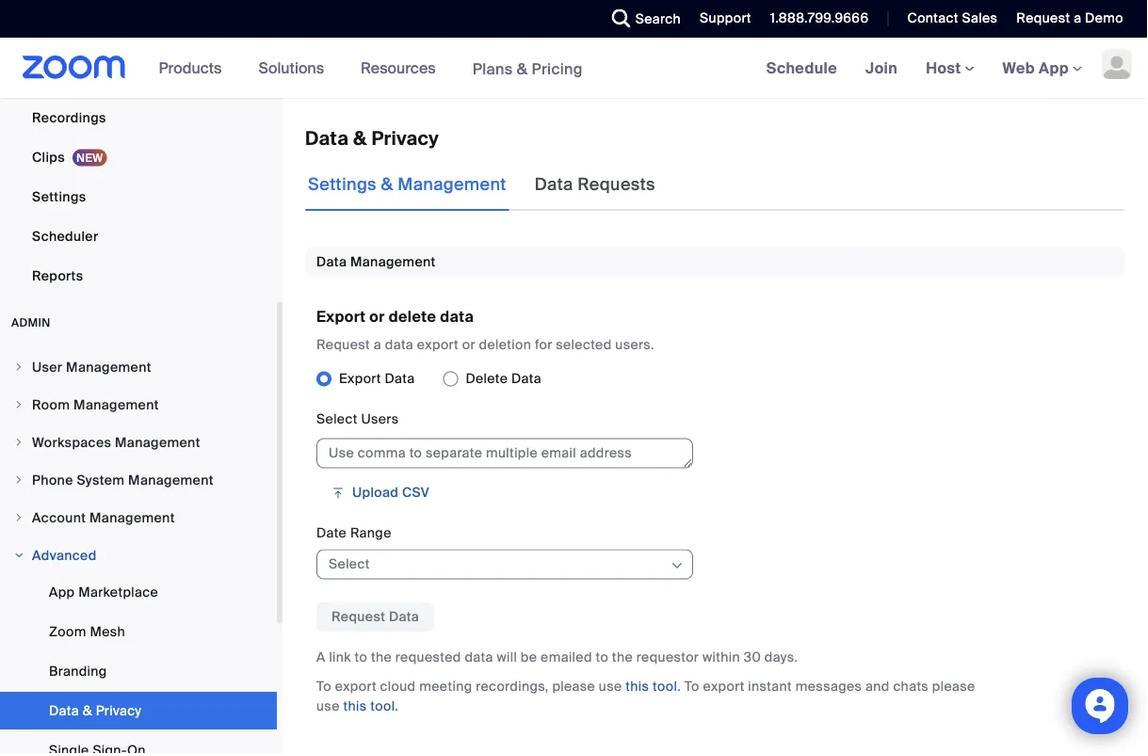 Task type: describe. For each thing, give the bounding box(es) containing it.
admin menu menu
[[0, 349, 277, 753]]

export for export or delete data
[[316, 307, 366, 327]]

marketplace
[[78, 583, 158, 601]]

management for account management
[[89, 509, 175, 526]]

date
[[316, 525, 347, 542]]

. inside the . to export instant messages and chats please use
[[677, 678, 681, 695]]

messages
[[796, 678, 862, 695]]

date range
[[316, 525, 391, 542]]

web app
[[1003, 58, 1069, 78]]

data up export or delete data
[[316, 253, 347, 270]]

range
[[350, 525, 391, 542]]

0 horizontal spatial this tool link
[[343, 697, 395, 715]]

1 vertical spatial tool
[[370, 697, 395, 715]]

system
[[77, 471, 125, 489]]

banner containing products
[[0, 38, 1147, 99]]

users.
[[615, 336, 654, 353]]

zoom
[[49, 623, 86, 640]]

account management
[[32, 509, 175, 526]]

clips
[[32, 148, 65, 166]]

& inside tab
[[381, 174, 393, 195]]

1 please from the left
[[552, 678, 595, 695]]

. to export instant messages and chats please use
[[316, 678, 975, 715]]

upload csv button
[[316, 478, 445, 508]]

management inside phone system management menu item
[[128, 471, 214, 489]]

settings for settings
[[32, 188, 86, 205]]

settings link
[[0, 178, 277, 216]]

data management
[[316, 253, 436, 270]]

a link to the requested data will be emailed to the requestor within 30 days.
[[316, 648, 798, 666]]

emailed
[[541, 648, 592, 666]]

plans & pricing
[[472, 59, 583, 78]]

solutions
[[258, 58, 324, 78]]

delete data
[[466, 370, 541, 388]]

contact sales
[[907, 9, 998, 27]]

user management
[[32, 358, 151, 376]]

privacy inside "advanced" menu
[[96, 702, 141, 719]]

room
[[32, 396, 70, 413]]

reports link
[[0, 257, 277, 295]]

phone system management
[[32, 471, 214, 489]]

& inside product information 'navigation'
[[517, 59, 528, 78]]

side navigation navigation
[[0, 0, 283, 753]]

select users
[[316, 410, 399, 428]]

sales
[[962, 9, 998, 27]]

scheduler
[[32, 227, 98, 245]]

zoom mesh
[[49, 623, 125, 640]]

management for room management
[[74, 396, 159, 413]]

web
[[1003, 58, 1035, 78]]

data down for
[[511, 370, 541, 388]]

management for workspaces management
[[115, 434, 200, 451]]

zoom mesh link
[[0, 613, 277, 651]]

1 vertical spatial data
[[385, 336, 414, 353]]

select for select
[[329, 556, 370, 573]]

request a demo
[[1016, 9, 1124, 27]]

products button
[[159, 38, 230, 98]]

2 vertical spatial data
[[465, 648, 493, 666]]

app marketplace link
[[0, 574, 277, 611]]

resources
[[361, 58, 436, 78]]

data & privacy link
[[0, 692, 277, 730]]

settings for settings & management
[[308, 174, 377, 195]]

phone system management menu item
[[0, 462, 277, 498]]

to inside the . to export instant messages and chats please use
[[684, 678, 700, 695]]

export for export data
[[339, 370, 381, 388]]

csv
[[402, 484, 430, 502]]

recordings link
[[0, 99, 277, 137]]

tabs of privacy page tab list
[[305, 158, 658, 211]]

& inside "advanced" menu
[[83, 702, 92, 719]]

upload
[[352, 484, 399, 502]]

support
[[700, 9, 751, 27]]

right image
[[13, 437, 24, 448]]

products
[[159, 58, 222, 78]]

export data
[[339, 370, 415, 388]]

0 horizontal spatial export
[[335, 678, 377, 695]]

data up users
[[385, 370, 415, 388]]

0 horizontal spatial .
[[395, 697, 399, 715]]

data down "solutions" dropdown button
[[305, 126, 349, 150]]

recordings
[[32, 109, 106, 126]]

clips link
[[0, 138, 277, 176]]

data requests tab
[[532, 158, 658, 211]]

2 the from the left
[[612, 648, 633, 666]]

30
[[744, 648, 761, 666]]

data & privacy inside "advanced" menu
[[49, 702, 141, 719]]

requests
[[578, 174, 655, 195]]

advanced menu item
[[0, 538, 277, 574]]

personal menu menu
[[0, 0, 277, 297]]

within
[[703, 648, 740, 666]]

and
[[865, 678, 890, 695]]

host
[[926, 58, 965, 78]]

plans
[[472, 59, 513, 78]]

request a data export or deletion for selected users. option group
[[316, 364, 1124, 394]]

show options image
[[670, 558, 685, 573]]

1 vertical spatial or
[[462, 336, 475, 353]]

selected
[[556, 336, 612, 353]]

admin
[[11, 315, 51, 330]]

demo
[[1085, 9, 1124, 27]]

right image for user
[[13, 362, 24, 373]]

meetings navigation
[[752, 38, 1147, 99]]

management inside settings & management tab
[[398, 174, 506, 195]]

0 vertical spatial privacy
[[371, 126, 439, 150]]

delete
[[389, 307, 436, 327]]

instant
[[748, 678, 792, 695]]

to export cloud meeting recordings, please use this tool
[[316, 678, 677, 695]]

right image for room
[[13, 399, 24, 411]]

workspaces
[[32, 434, 111, 451]]

cloud
[[380, 678, 416, 695]]

a for demo
[[1074, 9, 1081, 27]]

join
[[866, 58, 898, 78]]

advanced
[[32, 547, 97, 564]]

1 to from the left
[[355, 648, 367, 666]]

select button
[[329, 551, 669, 579]]

schedule
[[766, 58, 837, 78]]

solutions button
[[258, 38, 333, 98]]

branding
[[49, 663, 107, 680]]

host button
[[926, 58, 974, 78]]

be
[[521, 648, 537, 666]]

for
[[535, 336, 552, 353]]

web app button
[[1003, 58, 1082, 78]]

contact
[[907, 9, 958, 27]]

user
[[32, 358, 62, 376]]

pricing
[[532, 59, 583, 78]]

chats
[[893, 678, 929, 695]]



Task type: locate. For each thing, give the bounding box(es) containing it.
1 horizontal spatial privacy
[[371, 126, 439, 150]]

1 horizontal spatial to
[[596, 648, 608, 666]]

plans & pricing link
[[472, 59, 583, 78], [472, 59, 583, 78]]

this tool link
[[626, 678, 677, 695], [343, 697, 395, 715]]

0 horizontal spatial use
[[316, 697, 340, 715]]

this tool link down requestor
[[626, 678, 677, 695]]

app inside "advanced" menu
[[49, 583, 75, 601]]

select left users
[[316, 410, 358, 428]]

this down requestor
[[626, 678, 649, 695]]

please right chats
[[932, 678, 975, 695]]

to
[[355, 648, 367, 666], [596, 648, 608, 666]]

data up request a data export or deletion for selected users.
[[440, 307, 474, 327]]

a
[[1074, 9, 1081, 27], [374, 336, 381, 353]]

1 right image from the top
[[13, 362, 24, 373]]

request
[[1016, 9, 1070, 27], [316, 336, 370, 353], [331, 608, 385, 626]]

0 vertical spatial tool
[[653, 678, 677, 695]]

export or delete data
[[316, 307, 474, 327]]

0 horizontal spatial privacy
[[96, 702, 141, 719]]

1 horizontal spatial to
[[684, 678, 700, 695]]

search
[[635, 10, 681, 27]]

1 vertical spatial select
[[329, 556, 370, 573]]

1 vertical spatial privacy
[[96, 702, 141, 719]]

settings inside personal menu menu
[[32, 188, 86, 205]]

right image left account
[[13, 512, 24, 524]]

the
[[371, 648, 392, 666], [612, 648, 633, 666]]

1.888.799.9666
[[770, 9, 869, 27]]

reports
[[32, 267, 83, 284]]

users
[[361, 410, 399, 428]]

right image inside the advanced menu item
[[13, 550, 24, 561]]

banner
[[0, 38, 1147, 99]]

0 vertical spatial data
[[440, 307, 474, 327]]

a for data
[[374, 336, 381, 353]]

& up settings & management tab
[[353, 126, 367, 150]]

0 vertical spatial this tool link
[[626, 678, 677, 695]]

0 horizontal spatial to
[[316, 678, 332, 695]]

1 horizontal spatial a
[[1074, 9, 1081, 27]]

app marketplace
[[49, 583, 158, 601]]

management
[[398, 174, 506, 195], [350, 253, 436, 270], [66, 358, 151, 376], [74, 396, 159, 413], [115, 434, 200, 451], [128, 471, 214, 489], [89, 509, 175, 526]]

tool down cloud
[[370, 697, 395, 715]]

export down data management at the top
[[316, 307, 366, 327]]

phone
[[32, 471, 73, 489]]

data inside "advanced" menu
[[49, 702, 79, 719]]

0 vertical spatial .
[[677, 678, 681, 695]]

export inside the . to export instant messages and chats please use
[[703, 678, 745, 695]]

app
[[1039, 58, 1069, 78], [49, 583, 75, 601]]

a left the demo
[[1074, 9, 1081, 27]]

management inside account management menu item
[[89, 509, 175, 526]]

this tool .
[[343, 697, 399, 715]]

request up export data
[[316, 336, 370, 353]]

right image for phone
[[13, 475, 24, 486]]

requestor
[[636, 648, 699, 666]]

or left delete
[[369, 307, 385, 327]]

select for select users
[[316, 410, 358, 428]]

privacy
[[371, 126, 439, 150], [96, 702, 141, 719]]

settings & management
[[308, 174, 506, 195]]

will
[[497, 648, 517, 666]]

right image left room
[[13, 399, 24, 411]]

to down a
[[316, 678, 332, 695]]

3 right image from the top
[[13, 475, 24, 486]]

management inside room management menu item
[[74, 396, 159, 413]]

export
[[316, 307, 366, 327], [339, 370, 381, 388]]

export inside option group
[[339, 370, 381, 388]]

to right link
[[355, 648, 367, 666]]

user management menu item
[[0, 349, 277, 385]]

use
[[599, 678, 622, 695], [316, 697, 340, 715]]

right image
[[13, 362, 24, 373], [13, 399, 24, 411], [13, 475, 24, 486], [13, 512, 24, 524], [13, 550, 24, 561]]

workspaces management menu item
[[0, 425, 277, 461]]

to
[[316, 678, 332, 695], [684, 678, 700, 695]]

to right emailed
[[596, 648, 608, 666]]

room management
[[32, 396, 159, 413]]

request for request a data export or deletion for selected users.
[[316, 336, 370, 353]]

0 horizontal spatial app
[[49, 583, 75, 601]]

right image left user
[[13, 362, 24, 373]]

right image for account
[[13, 512, 24, 524]]

select inside select dropdown button
[[329, 556, 370, 573]]

1 vertical spatial a
[[374, 336, 381, 353]]

account
[[32, 509, 86, 526]]

requested
[[395, 648, 461, 666]]

right image inside phone system management menu item
[[13, 475, 24, 486]]

request for request data
[[331, 608, 385, 626]]

data & privacy
[[305, 126, 439, 150], [49, 702, 141, 719]]

1.888.799.9666 button
[[756, 0, 873, 38], [770, 9, 869, 27]]

1 horizontal spatial the
[[612, 648, 633, 666]]

upload alt thin image
[[331, 484, 345, 503]]

this
[[626, 678, 649, 695], [343, 697, 367, 715]]

export down within
[[703, 678, 745, 695]]

1 vertical spatial this
[[343, 697, 367, 715]]

request for request a demo
[[1016, 9, 1070, 27]]

0 vertical spatial data & privacy
[[305, 126, 439, 150]]

1 horizontal spatial export
[[417, 336, 459, 353]]

export up select users
[[339, 370, 381, 388]]

tool down requestor
[[653, 678, 677, 695]]

meeting
[[419, 678, 472, 695]]

export
[[417, 336, 459, 353], [335, 678, 377, 695], [703, 678, 745, 695]]

1 vertical spatial data & privacy
[[49, 702, 141, 719]]

1 horizontal spatial this tool link
[[626, 678, 677, 695]]

scheduler link
[[0, 218, 277, 255]]

please
[[552, 678, 595, 695], [932, 678, 975, 695]]

app down advanced
[[49, 583, 75, 601]]

link
[[329, 648, 351, 666]]

management inside workspaces management menu item
[[115, 434, 200, 451]]

0 horizontal spatial please
[[552, 678, 595, 695]]

2 to from the left
[[684, 678, 700, 695]]

data inside button
[[389, 608, 419, 626]]

0 vertical spatial a
[[1074, 9, 1081, 27]]

5 right image from the top
[[13, 550, 24, 561]]

right image left phone on the left of the page
[[13, 475, 24, 486]]

2 right image from the top
[[13, 399, 24, 411]]

0 horizontal spatial to
[[355, 648, 367, 666]]

settings up data management at the top
[[308, 174, 377, 195]]

0 vertical spatial request
[[1016, 9, 1070, 27]]

data left requests on the top right of page
[[535, 174, 573, 195]]

recordings,
[[476, 678, 549, 695]]

the up cloud
[[371, 648, 392, 666]]

a
[[316, 648, 326, 666]]

settings up scheduler
[[32, 188, 86, 205]]

delete
[[466, 370, 508, 388]]

0 vertical spatial select
[[316, 410, 358, 428]]

a down export or delete data
[[374, 336, 381, 353]]

app right web
[[1039, 58, 1069, 78]]

right image inside account management menu item
[[13, 512, 24, 524]]

or left deletion
[[462, 336, 475, 353]]

&
[[517, 59, 528, 78], [353, 126, 367, 150], [381, 174, 393, 195], [83, 702, 92, 719]]

profile picture image
[[1102, 49, 1132, 79]]

settings inside tab
[[308, 174, 377, 195]]

data up requested
[[389, 608, 419, 626]]

2 please from the left
[[932, 678, 975, 695]]

2 vertical spatial request
[[331, 608, 385, 626]]

zoom logo image
[[23, 56, 126, 79]]

1 vertical spatial export
[[339, 370, 381, 388]]

this tool link down cloud
[[343, 697, 395, 715]]

data & privacy down branding
[[49, 702, 141, 719]]

settings & management tab
[[305, 158, 509, 211]]

right image inside room management menu item
[[13, 399, 24, 411]]

2 horizontal spatial export
[[703, 678, 745, 695]]

1 vertical spatial .
[[395, 697, 399, 715]]

0 horizontal spatial this
[[343, 697, 367, 715]]

& up data management at the top
[[381, 174, 393, 195]]

1 the from the left
[[371, 648, 392, 666]]

select down date range
[[329, 556, 370, 573]]

0 vertical spatial or
[[369, 307, 385, 327]]

0 horizontal spatial a
[[374, 336, 381, 353]]

request a data export or deletion for selected users.
[[316, 336, 654, 353]]

1 horizontal spatial or
[[462, 336, 475, 353]]

right image left advanced
[[13, 550, 24, 561]]

& down branding
[[83, 702, 92, 719]]

0 horizontal spatial or
[[369, 307, 385, 327]]

data down branding
[[49, 702, 79, 719]]

export down delete
[[417, 336, 459, 353]]

export up the this tool .
[[335, 678, 377, 695]]

request up link
[[331, 608, 385, 626]]

4 right image from the top
[[13, 512, 24, 524]]

request data
[[331, 608, 419, 626]]

data & privacy up settings & management tab
[[305, 126, 439, 150]]

request data button
[[316, 602, 434, 632]]

1 horizontal spatial please
[[932, 678, 975, 695]]

1 vertical spatial this tool link
[[343, 697, 395, 715]]

1 vertical spatial use
[[316, 697, 340, 715]]

account management menu item
[[0, 500, 277, 536]]

join link
[[851, 38, 912, 98]]

deletion
[[479, 336, 531, 353]]

0 horizontal spatial settings
[[32, 188, 86, 205]]

resources button
[[361, 38, 444, 98]]

search button
[[598, 0, 686, 38]]

1 horizontal spatial tool
[[653, 678, 677, 695]]

please down emailed
[[552, 678, 595, 695]]

to down requestor
[[684, 678, 700, 695]]

tool
[[653, 678, 677, 695], [370, 697, 395, 715]]

& right plans in the top of the page
[[517, 59, 528, 78]]

please inside the . to export instant messages and chats please use
[[932, 678, 975, 695]]

use left the this tool .
[[316, 697, 340, 715]]

the left requestor
[[612, 648, 633, 666]]

request up 'web app' dropdown button at the top right of the page
[[1016, 9, 1070, 27]]

.
[[677, 678, 681, 695], [395, 697, 399, 715]]

1 horizontal spatial .
[[677, 678, 681, 695]]

privacy up settings & management
[[371, 126, 439, 150]]

data inside tab
[[535, 174, 573, 195]]

use inside the . to export instant messages and chats please use
[[316, 697, 340, 715]]

room management menu item
[[0, 387, 277, 423]]

1 horizontal spatial data & privacy
[[305, 126, 439, 150]]

management inside user management menu item
[[66, 358, 151, 376]]

1 horizontal spatial app
[[1039, 58, 1069, 78]]

branding link
[[0, 653, 277, 690]]

. down requestor
[[677, 678, 681, 695]]

right image inside user management menu item
[[13, 362, 24, 373]]

schedule link
[[752, 38, 851, 98]]

request inside button
[[331, 608, 385, 626]]

data down export or delete data
[[385, 336, 414, 353]]

1 horizontal spatial settings
[[308, 174, 377, 195]]

management for data management
[[350, 253, 436, 270]]

1 to from the left
[[316, 678, 332, 695]]

privacy down branding link
[[96, 702, 141, 719]]

2 to from the left
[[596, 648, 608, 666]]

product information navigation
[[145, 38, 597, 99]]

0 vertical spatial app
[[1039, 58, 1069, 78]]

data left will
[[465, 648, 493, 666]]

0 horizontal spatial tool
[[370, 697, 395, 715]]

Select Users text field
[[316, 438, 693, 469]]

. down cloud
[[395, 697, 399, 715]]

0 vertical spatial export
[[316, 307, 366, 327]]

1 vertical spatial app
[[49, 583, 75, 601]]

use down 'a link to the requested data will be emailed to the requestor within 30 days.'
[[599, 678, 622, 695]]

0 vertical spatial use
[[599, 678, 622, 695]]

data requests
[[535, 174, 655, 195]]

0 horizontal spatial the
[[371, 648, 392, 666]]

1 horizontal spatial use
[[599, 678, 622, 695]]

management for user management
[[66, 358, 151, 376]]

data
[[305, 126, 349, 150], [535, 174, 573, 195], [316, 253, 347, 270], [385, 370, 415, 388], [511, 370, 541, 388], [389, 608, 419, 626], [49, 702, 79, 719]]

0 vertical spatial this
[[626, 678, 649, 695]]

workspaces management
[[32, 434, 200, 451]]

advanced menu
[[0, 574, 277, 753]]

upload csv
[[352, 484, 430, 502]]

0 horizontal spatial data & privacy
[[49, 702, 141, 719]]

settings
[[308, 174, 377, 195], [32, 188, 86, 205]]

app inside meetings navigation
[[1039, 58, 1069, 78]]

1 vertical spatial request
[[316, 336, 370, 353]]

1 horizontal spatial this
[[626, 678, 649, 695]]

this down link
[[343, 697, 367, 715]]



Task type: vqa. For each thing, say whether or not it's contained in the screenshot.
Host DROPDOWN BUTTON
yes



